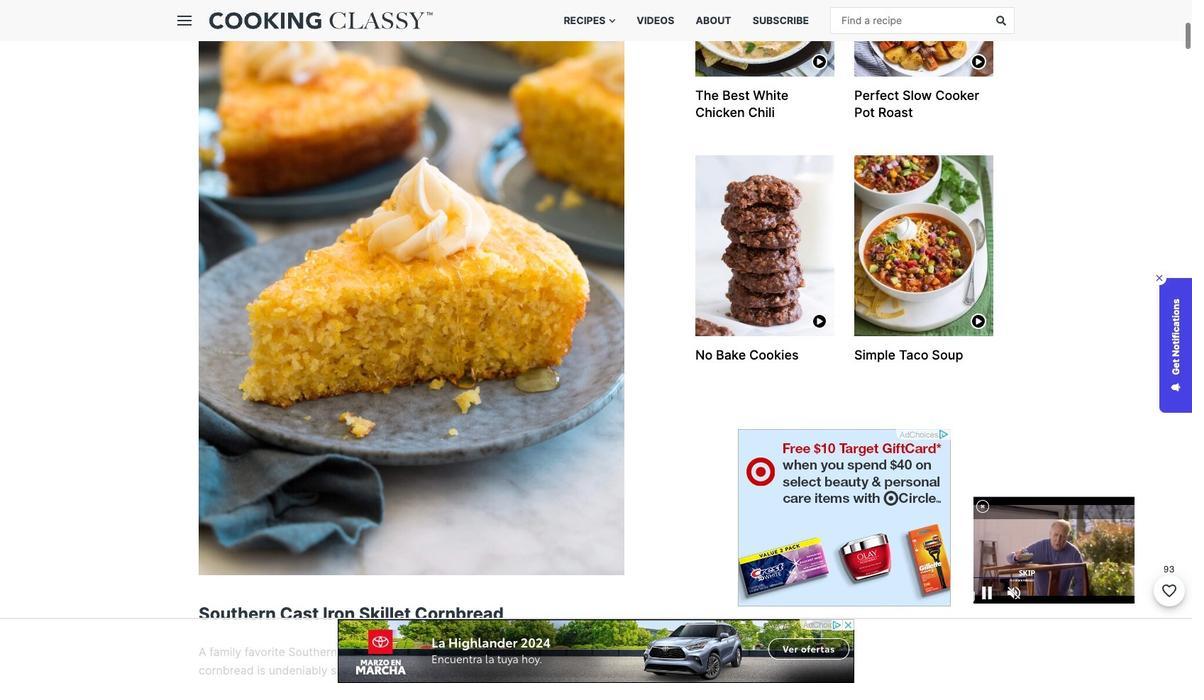Task type: vqa. For each thing, say whether or not it's contained in the screenshot.
Jaclyn Bell IMAGE
no



Task type: locate. For each thing, give the bounding box(es) containing it.
whi image
[[696, 0, 835, 77]]

advertisement element
[[738, 430, 951, 607], [338, 620, 855, 684]]

volume muted image
[[1008, 587, 1021, 602]]

two servings of taco soup in white bowls over a white platter. image
[[855, 156, 994, 337]]

pause image
[[981, 587, 994, 602]]

slow cooker pot roast with potatoes and carrots on a white oval serving platter set over marble. image
[[855, 0, 994, 77]]



Task type: describe. For each thing, give the bounding box(es) containing it.
0 vertical spatial advertisement element
[[738, 430, 951, 607]]

Find a recipe text field
[[831, 8, 987, 33]]

1 vertical spatial advertisement element
[[338, 620, 855, 684]]

slice of southern cornbread shown on a plate, it's topped with a swirl of honey butter. image
[[199, 0, 625, 576]]

no bake cookies image
[[696, 156, 835, 337]]

cooking classy image
[[209, 12, 433, 29]]



